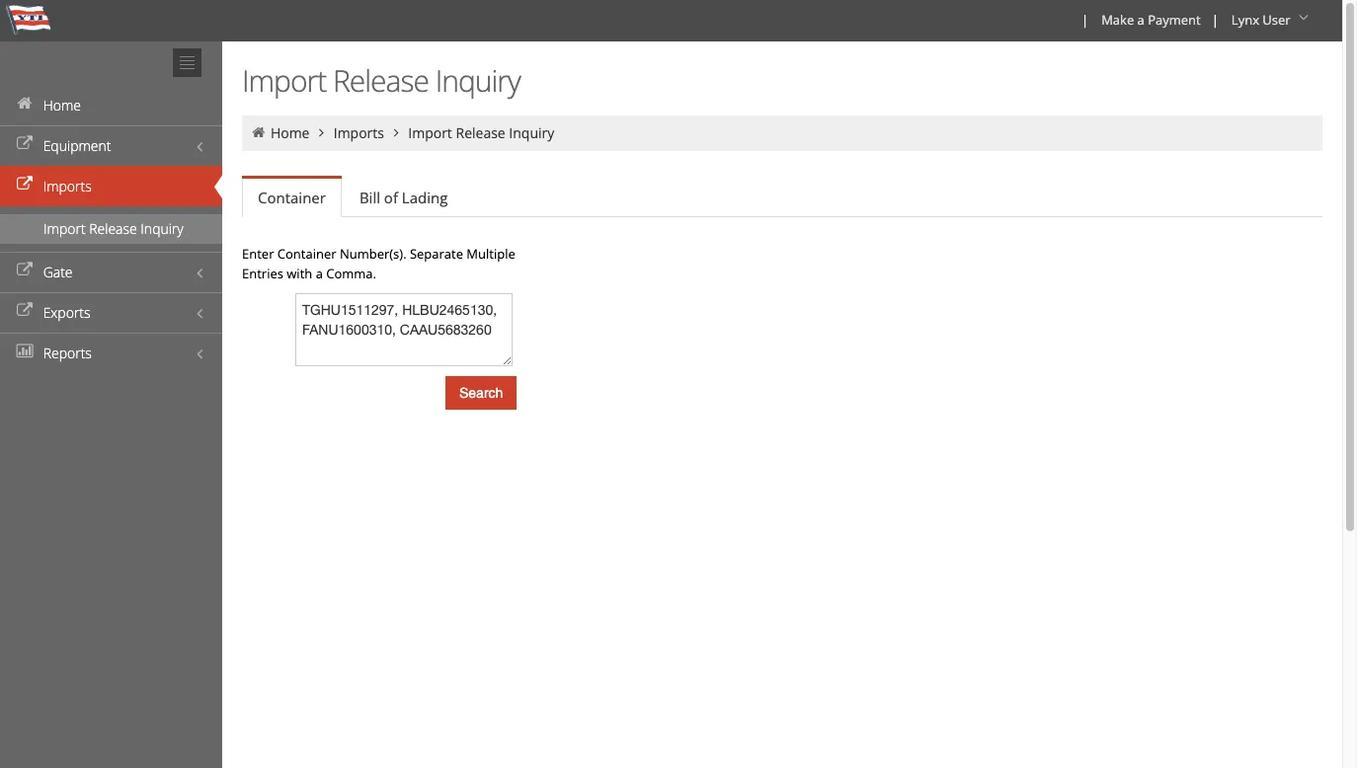 Task type: vqa. For each thing, say whether or not it's contained in the screenshot.
Bill of Lading link
yes



Task type: describe. For each thing, give the bounding box(es) containing it.
0 horizontal spatial home link
[[0, 85, 222, 125]]

external link image for equipment
[[15, 137, 35, 151]]

inquiry for left import release inquiry link
[[141, 219, 184, 238]]

make a payment
[[1102, 11, 1201, 29]]

1 horizontal spatial imports link
[[334, 124, 384, 142]]

inquiry for topmost import release inquiry link
[[509, 124, 555, 142]]

reports link
[[0, 333, 222, 373]]

entries
[[242, 265, 283, 283]]

separate
[[410, 245, 463, 263]]

home image
[[250, 125, 267, 139]]

enter container number(s).  separate multiple entries with a comma.
[[242, 245, 516, 283]]

of
[[384, 188, 398, 207]]

release for left import release inquiry link
[[89, 219, 137, 238]]

gate link
[[0, 252, 222, 292]]

import release inquiry for topmost import release inquiry link
[[408, 124, 555, 142]]

number(s).
[[340, 245, 407, 263]]

import release inquiry for left import release inquiry link
[[43, 219, 184, 238]]

container link
[[242, 179, 342, 217]]

1 horizontal spatial home link
[[271, 124, 310, 142]]

lynx user link
[[1223, 0, 1321, 41]]

enter
[[242, 245, 274, 263]]

equipment
[[43, 136, 111, 155]]

bill
[[360, 188, 380, 207]]

2 | from the left
[[1212, 11, 1219, 29]]

search button
[[446, 376, 517, 410]]

payment
[[1148, 11, 1201, 29]]

a inside enter container number(s).  separate multiple entries with a comma.
[[316, 265, 323, 283]]

lynx
[[1232, 11, 1260, 29]]

external link image for exports
[[15, 304, 35, 318]]

home image
[[15, 97, 35, 111]]

0 vertical spatial container
[[258, 188, 326, 207]]

0 vertical spatial import release inquiry
[[242, 60, 520, 101]]

angle right image
[[388, 125, 405, 139]]

1 vertical spatial imports link
[[0, 166, 222, 207]]

2 horizontal spatial import
[[408, 124, 452, 142]]

0 vertical spatial inquiry
[[435, 60, 520, 101]]

exports link
[[0, 292, 222, 333]]

reports
[[43, 344, 92, 363]]

angle right image
[[313, 125, 330, 139]]

equipment link
[[0, 125, 222, 166]]

lading
[[402, 188, 448, 207]]

1 horizontal spatial home
[[271, 124, 310, 142]]



Task type: locate. For each thing, give the bounding box(es) containing it.
0 vertical spatial a
[[1138, 11, 1145, 29]]

imports down "equipment"
[[43, 177, 92, 196]]

release
[[333, 60, 429, 101], [456, 124, 506, 142], [89, 219, 137, 238]]

bar chart image
[[15, 345, 35, 359]]

search
[[459, 385, 503, 401]]

import release inquiry link
[[408, 124, 555, 142], [0, 214, 222, 244]]

1 vertical spatial import
[[408, 124, 452, 142]]

1 horizontal spatial import
[[242, 60, 326, 101]]

home link left angle right image
[[271, 124, 310, 142]]

make a payment link
[[1093, 0, 1208, 41]]

external link image inside equipment link
[[15, 137, 35, 151]]

container up the enter
[[258, 188, 326, 207]]

home left angle right image
[[271, 124, 310, 142]]

with
[[287, 265, 312, 283]]

2 external link image from the top
[[15, 264, 35, 278]]

imports left angle right icon
[[334, 124, 384, 142]]

None text field
[[295, 293, 513, 367]]

import release inquiry link right angle right icon
[[408, 124, 555, 142]]

bill of lading
[[360, 188, 448, 207]]

import
[[242, 60, 326, 101], [408, 124, 452, 142], [43, 219, 86, 238]]

gate
[[43, 263, 73, 282]]

release up angle right icon
[[333, 60, 429, 101]]

import up home image
[[242, 60, 326, 101]]

angle down image
[[1294, 11, 1314, 25]]

1 horizontal spatial |
[[1212, 11, 1219, 29]]

1 horizontal spatial a
[[1138, 11, 1145, 29]]

0 horizontal spatial a
[[316, 265, 323, 283]]

1 vertical spatial home
[[271, 124, 310, 142]]

1 vertical spatial container
[[277, 245, 336, 263]]

1 vertical spatial a
[[316, 265, 323, 283]]

0 horizontal spatial release
[[89, 219, 137, 238]]

a right make
[[1138, 11, 1145, 29]]

0 vertical spatial imports link
[[334, 124, 384, 142]]

0 horizontal spatial |
[[1082, 11, 1089, 29]]

0 vertical spatial import
[[242, 60, 326, 101]]

import up gate
[[43, 219, 86, 238]]

1 horizontal spatial release
[[333, 60, 429, 101]]

external link image up bar chart image
[[15, 304, 35, 318]]

inquiry
[[435, 60, 520, 101], [509, 124, 555, 142], [141, 219, 184, 238]]

1 vertical spatial import release inquiry link
[[0, 214, 222, 244]]

1 vertical spatial import release inquiry
[[408, 124, 555, 142]]

container up with
[[277, 245, 336, 263]]

imports
[[334, 124, 384, 142], [43, 177, 92, 196]]

external link image
[[15, 178, 35, 192]]

external link image left gate
[[15, 264, 35, 278]]

1 vertical spatial imports
[[43, 177, 92, 196]]

0 horizontal spatial home
[[43, 96, 81, 115]]

container inside enter container number(s).  separate multiple entries with a comma.
[[277, 245, 336, 263]]

1 horizontal spatial import release inquiry link
[[408, 124, 555, 142]]

0 vertical spatial import release inquiry link
[[408, 124, 555, 142]]

0 horizontal spatial imports
[[43, 177, 92, 196]]

import release inquiry link up gate link
[[0, 214, 222, 244]]

home link up "equipment"
[[0, 85, 222, 125]]

import release inquiry up gate link
[[43, 219, 184, 238]]

1 vertical spatial release
[[456, 124, 506, 142]]

3 external link image from the top
[[15, 304, 35, 318]]

1 external link image from the top
[[15, 137, 35, 151]]

imports link down "equipment"
[[0, 166, 222, 207]]

2 vertical spatial inquiry
[[141, 219, 184, 238]]

exports
[[43, 303, 90, 322]]

a right with
[[316, 265, 323, 283]]

0 horizontal spatial imports link
[[0, 166, 222, 207]]

0 vertical spatial release
[[333, 60, 429, 101]]

user
[[1263, 11, 1291, 29]]

0 vertical spatial external link image
[[15, 137, 35, 151]]

2 vertical spatial external link image
[[15, 304, 35, 318]]

imports link left angle right icon
[[334, 124, 384, 142]]

2 vertical spatial import release inquiry
[[43, 219, 184, 238]]

1 vertical spatial external link image
[[15, 264, 35, 278]]

2 horizontal spatial release
[[456, 124, 506, 142]]

| left make
[[1082, 11, 1089, 29]]

2 vertical spatial release
[[89, 219, 137, 238]]

external link image
[[15, 137, 35, 151], [15, 264, 35, 278], [15, 304, 35, 318]]

0 horizontal spatial import
[[43, 219, 86, 238]]

0 vertical spatial imports
[[334, 124, 384, 142]]

import release inquiry
[[242, 60, 520, 101], [408, 124, 555, 142], [43, 219, 184, 238]]

import right angle right icon
[[408, 124, 452, 142]]

home
[[43, 96, 81, 115], [271, 124, 310, 142]]

| left lynx
[[1212, 11, 1219, 29]]

lynx user
[[1232, 11, 1291, 29]]

bill of lading link
[[344, 178, 464, 217]]

release for topmost import release inquiry link
[[456, 124, 506, 142]]

a
[[1138, 11, 1145, 29], [316, 265, 323, 283]]

home right home icon
[[43, 96, 81, 115]]

make
[[1102, 11, 1134, 29]]

container
[[258, 188, 326, 207], [277, 245, 336, 263]]

1 horizontal spatial imports
[[334, 124, 384, 142]]

external link image for gate
[[15, 264, 35, 278]]

release right angle right icon
[[456, 124, 506, 142]]

comma.
[[326, 265, 376, 283]]

1 vertical spatial inquiry
[[509, 124, 555, 142]]

1 | from the left
[[1082, 11, 1089, 29]]

multiple
[[467, 245, 516, 263]]

import release inquiry up angle right icon
[[242, 60, 520, 101]]

0 vertical spatial home
[[43, 96, 81, 115]]

|
[[1082, 11, 1089, 29], [1212, 11, 1219, 29]]

release up gate link
[[89, 219, 137, 238]]

import release inquiry right angle right icon
[[408, 124, 555, 142]]

external link image down home icon
[[15, 137, 35, 151]]

imports link
[[334, 124, 384, 142], [0, 166, 222, 207]]

home link
[[0, 85, 222, 125], [271, 124, 310, 142]]

0 horizontal spatial import release inquiry link
[[0, 214, 222, 244]]

external link image inside gate link
[[15, 264, 35, 278]]

external link image inside exports link
[[15, 304, 35, 318]]

2 vertical spatial import
[[43, 219, 86, 238]]



